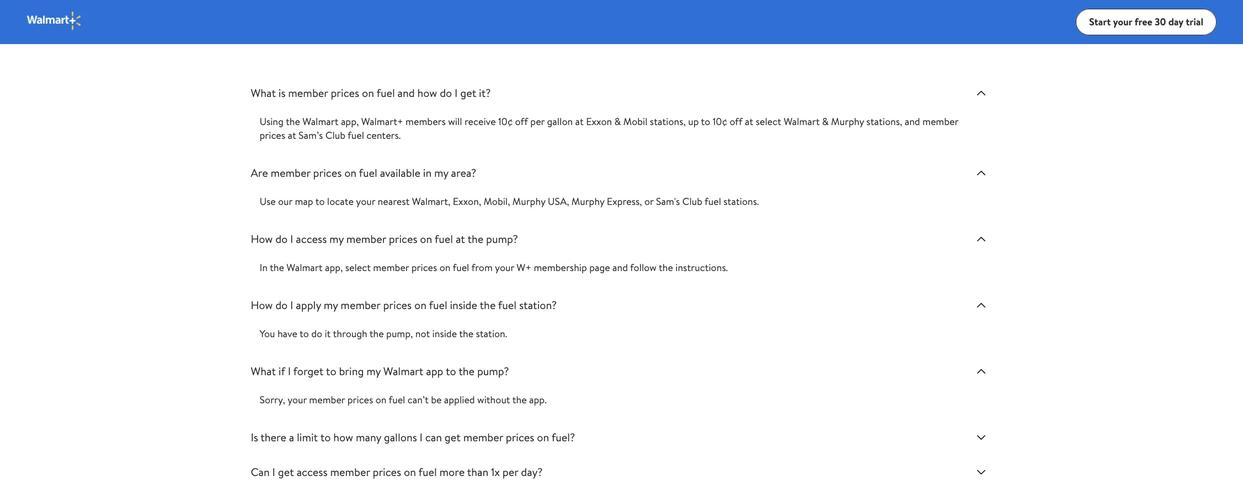 Task type: describe. For each thing, give the bounding box(es) containing it.
it
[[325, 327, 331, 341]]

mobil,
[[484, 195, 510, 209]]

is there a limit to how many gallons i can get member prices on fuel?
[[251, 431, 575, 445]]

there
[[261, 431, 286, 445]]

1 & from the left
[[615, 115, 621, 129]]

benefit
[[613, 25, 663, 47]]

nearest
[[378, 195, 410, 209]]

can
[[251, 465, 270, 480]]

be
[[431, 394, 442, 407]]

pump? for how do i access my member prices on fuel at the pump?
[[486, 232, 518, 247]]

or
[[645, 195, 654, 209]]

use
[[260, 195, 276, 209]]

do down our
[[276, 232, 288, 247]]

fuel inside 'using the walmart app, walmart+ members will receive 10¢ off per gallon at exxon & mobil stations, up to 10¢ off at select walmart & murphy stations, and member prices at sam's club fuel centers.'
[[348, 129, 364, 142]]

my down the locate
[[330, 232, 344, 247]]

usa,
[[548, 195, 569, 209]]

many
[[356, 431, 381, 445]]

pump? for what if i forget to bring my walmart app to the pump?
[[477, 364, 509, 379]]

not
[[415, 327, 430, 341]]

fuel left "stations."
[[705, 195, 721, 209]]

you
[[260, 327, 275, 341]]

will
[[448, 115, 462, 129]]

what if i forget to bring my walmart app to the pump?
[[251, 364, 509, 379]]

start your free 30 day trial button
[[1076, 9, 1217, 35]]

how for how do i access my member prices on fuel at the pump?
[[251, 232, 273, 247]]

walmart+
[[361, 115, 403, 129]]

can i get access member prices on fuel more than 1x per day? image
[[975, 466, 988, 480]]

can't
[[408, 394, 429, 407]]

if
[[279, 364, 285, 379]]

your right sorry,
[[288, 394, 307, 407]]

what is member prices on fuel and how do i get it? image
[[975, 87, 988, 100]]

select inside 'using the walmart app, walmart+ members will receive 10¢ off per gallon at exxon & mobil stations, up to 10¢ off at select walmart & murphy stations, and member prices at sam's club fuel centers.'
[[756, 115, 782, 129]]

my right the bring
[[367, 364, 381, 379]]

sam's
[[656, 195, 680, 209]]

the up applied at the bottom
[[459, 364, 475, 379]]

app
[[426, 364, 443, 379]]

the right in
[[270, 261, 284, 275]]

the inside 'using the walmart app, walmart+ members will receive 10¢ off per gallon at exxon & mobil stations, up to 10¢ off at select walmart & murphy stations, and member prices at sam's club fuel centers.'
[[286, 115, 300, 129]]

start your free 30 day trial
[[1090, 15, 1204, 29]]

access for i
[[296, 232, 327, 247]]

fuel left available
[[359, 166, 377, 180]]

page
[[590, 261, 610, 275]]

app.
[[529, 394, 547, 407]]

stations.
[[724, 195, 759, 209]]

to right app
[[446, 364, 456, 379]]

2 stations, from the left
[[867, 115, 903, 129]]

are member prices on fuel available in my area?
[[251, 166, 477, 180]]

app, for access
[[325, 261, 343, 275]]

members
[[406, 115, 446, 129]]

gallon
[[547, 115, 573, 129]]

express,
[[607, 195, 642, 209]]

get for it?
[[460, 86, 476, 100]]

follow
[[630, 261, 657, 275]]

1 stations, from the left
[[650, 115, 686, 129]]

2 10¢ from the left
[[713, 115, 728, 129]]

more
[[440, 465, 465, 480]]

2 vertical spatial get
[[278, 465, 294, 480]]

fuel?
[[552, 431, 575, 445]]

on down the what if i forget to bring my walmart app to the pump?
[[376, 394, 387, 407]]

fuel up walmart+
[[377, 86, 395, 100]]

i up will
[[455, 86, 458, 100]]

day
[[1169, 15, 1184, 29]]

i left 'apply'
[[290, 298, 293, 313]]

fuel left can't
[[389, 394, 405, 407]]

map
[[295, 195, 313, 209]]

fuel benefit
[[581, 25, 663, 47]]

the left app.
[[513, 394, 527, 407]]

on left from
[[440, 261, 451, 275]]

in
[[260, 261, 268, 275]]

fuel down the walmart,
[[435, 232, 453, 247]]

fuel left from
[[453, 261, 469, 275]]

using
[[260, 115, 284, 129]]

can
[[425, 431, 442, 445]]

w+ image
[[26, 11, 82, 31]]

to right map
[[316, 195, 325, 209]]

it?
[[479, 86, 491, 100]]

fuel up not
[[429, 298, 447, 313]]

centers.
[[367, 129, 401, 142]]

fuel left station?
[[498, 298, 517, 313]]

the up the station. on the left bottom of the page
[[480, 298, 496, 313]]

are member prices on fuel available in my area? image
[[975, 167, 988, 180]]

inside for not
[[432, 327, 457, 341]]

without
[[477, 394, 510, 407]]

on up walmart+
[[362, 86, 374, 100]]

to right have
[[300, 327, 309, 341]]

2 off from the left
[[730, 115, 743, 129]]

can i get access member prices on fuel more than 1x per day?
[[251, 465, 543, 480]]

my right in
[[434, 166, 449, 180]]

do up will
[[440, 86, 452, 100]]

30
[[1155, 15, 1166, 29]]

sorry, your member prices on fuel can't be applied without the app.
[[260, 394, 547, 407]]

pump,
[[386, 327, 413, 341]]

1x
[[491, 465, 500, 480]]

in
[[423, 166, 432, 180]]

exxon,
[[453, 195, 481, 209]]

day?
[[521, 465, 543, 480]]

on up the locate
[[344, 166, 357, 180]]

1 vertical spatial select
[[345, 261, 371, 275]]

available
[[380, 166, 421, 180]]

1 horizontal spatial murphy
[[572, 195, 605, 209]]



Task type: locate. For each thing, give the bounding box(es) containing it.
1 vertical spatial app,
[[325, 261, 343, 275]]

our
[[278, 195, 293, 209]]

club inside 'using the walmart app, walmart+ members will receive 10¢ off per gallon at exxon & mobil stations, up to 10¢ off at select walmart & murphy stations, and member prices at sam's club fuel centers.'
[[325, 129, 346, 142]]

0 vertical spatial pump?
[[486, 232, 518, 247]]

inside right not
[[432, 327, 457, 341]]

1 horizontal spatial &
[[822, 115, 829, 129]]

fuel left more
[[419, 465, 437, 480]]

how up you
[[251, 298, 273, 313]]

10¢ right receive
[[498, 115, 513, 129]]

station.
[[476, 327, 507, 341]]

pump? up in the walmart app, select member prices on fuel from your w+ membership page and follow the instructions.
[[486, 232, 518, 247]]

off
[[515, 115, 528, 129], [730, 115, 743, 129]]

inside up the station. on the left bottom of the page
[[450, 298, 477, 313]]

and inside 'using the walmart app, walmart+ members will receive 10¢ off per gallon at exxon & mobil stations, up to 10¢ off at select walmart & murphy stations, and member prices at sam's club fuel centers.'
[[905, 115, 920, 129]]

1 10¢ from the left
[[498, 115, 513, 129]]

use our map to locate your nearest walmart, exxon, mobil, murphy usa, murphy express, or sam's club fuel stations.
[[260, 195, 759, 209]]

&
[[615, 115, 621, 129], [822, 115, 829, 129]]

my
[[434, 166, 449, 180], [330, 232, 344, 247], [324, 298, 338, 313], [367, 364, 381, 379]]

the right follow on the bottom right of page
[[659, 261, 673, 275]]

1 vertical spatial inside
[[432, 327, 457, 341]]

the
[[286, 115, 300, 129], [468, 232, 484, 247], [270, 261, 284, 275], [659, 261, 673, 275], [480, 298, 496, 313], [370, 327, 384, 341], [459, 327, 474, 341], [459, 364, 475, 379], [513, 394, 527, 407]]

app,
[[341, 115, 359, 129], [325, 261, 343, 275]]

on down the walmart,
[[420, 232, 432, 247]]

is
[[279, 86, 286, 100]]

0 horizontal spatial &
[[615, 115, 621, 129]]

0 horizontal spatial club
[[325, 129, 346, 142]]

the left the station. on the left bottom of the page
[[459, 327, 474, 341]]

1 what from the top
[[251, 86, 276, 100]]

i right if
[[288, 364, 291, 379]]

i right can
[[272, 465, 275, 480]]

0 horizontal spatial 10¢
[[498, 115, 513, 129]]

off left gallon
[[515, 115, 528, 129]]

using the walmart app, walmart+ members will receive 10¢ off per gallon at exxon & mobil stations, up to 10¢ off at select walmart & murphy stations, and member prices at sam's club fuel centers.
[[260, 115, 959, 142]]

1 vertical spatial club
[[683, 195, 703, 209]]

1 horizontal spatial per
[[531, 115, 545, 129]]

pump? up without
[[477, 364, 509, 379]]

murphy
[[831, 115, 864, 129], [513, 195, 546, 209], [572, 195, 605, 209]]

do
[[440, 86, 452, 100], [276, 232, 288, 247], [276, 298, 288, 313], [311, 327, 322, 341]]

a
[[289, 431, 294, 445]]

gallons
[[384, 431, 417, 445]]

per
[[531, 115, 545, 129], [503, 465, 519, 480]]

trial
[[1186, 15, 1204, 29]]

fuel left the centers.
[[348, 129, 364, 142]]

area?
[[451, 166, 477, 180]]

applied
[[444, 394, 475, 407]]

forget
[[293, 364, 324, 379]]

0 vertical spatial what
[[251, 86, 276, 100]]

w+
[[517, 261, 532, 275]]

1 horizontal spatial club
[[683, 195, 703, 209]]

access for get
[[297, 465, 328, 480]]

0 horizontal spatial select
[[345, 261, 371, 275]]

start
[[1090, 15, 1111, 29]]

0 horizontal spatial murphy
[[513, 195, 546, 209]]

is there a limit to how many gallons i can get member prices on fuel? image
[[975, 432, 988, 445]]

what for what if i forget to bring my walmart app to the pump?
[[251, 364, 276, 379]]

your
[[1114, 15, 1133, 29], [356, 195, 375, 209], [495, 261, 514, 275], [288, 394, 307, 407]]

stations,
[[650, 115, 686, 129], [867, 115, 903, 129]]

0 vertical spatial access
[[296, 232, 327, 247]]

what is member prices on fuel and how do i get it?
[[251, 86, 491, 100]]

mobil
[[624, 115, 648, 129]]

through
[[333, 327, 367, 341]]

member inside 'using the walmart app, walmart+ members will receive 10¢ off per gallon at exxon & mobil stations, up to 10¢ off at select walmart & murphy stations, and member prices at sam's club fuel centers.'
[[923, 115, 959, 129]]

how do i access my member prices on fuel at the pump? image
[[975, 233, 988, 246]]

get for member
[[445, 431, 461, 445]]

than
[[467, 465, 489, 480]]

do left 'apply'
[[276, 298, 288, 313]]

limit
[[297, 431, 318, 445]]

club right the sam's
[[325, 129, 346, 142]]

1 horizontal spatial 10¢
[[713, 115, 728, 129]]

1 horizontal spatial off
[[730, 115, 743, 129]]

on up not
[[414, 298, 427, 313]]

from
[[472, 261, 493, 275]]

up
[[688, 115, 699, 129]]

1 horizontal spatial how
[[418, 86, 437, 100]]

0 horizontal spatial how
[[333, 431, 353, 445]]

are
[[251, 166, 268, 180]]

how do i access my member prices on fuel at the pump?
[[251, 232, 518, 247]]

1 how from the top
[[251, 232, 273, 247]]

select
[[756, 115, 782, 129], [345, 261, 371, 275]]

how do i apply my member prices on fuel inside the fuel station?
[[251, 298, 557, 313]]

0 vertical spatial select
[[756, 115, 782, 129]]

walmart,
[[412, 195, 451, 209]]

how up in
[[251, 232, 273, 247]]

1 vertical spatial get
[[445, 431, 461, 445]]

1 horizontal spatial select
[[756, 115, 782, 129]]

to
[[701, 115, 711, 129], [316, 195, 325, 209], [300, 327, 309, 341], [326, 364, 336, 379], [446, 364, 456, 379], [320, 431, 331, 445]]

the right the using
[[286, 115, 300, 129]]

is
[[251, 431, 258, 445]]

member
[[288, 86, 328, 100], [923, 115, 959, 129], [271, 166, 311, 180], [346, 232, 386, 247], [373, 261, 409, 275], [341, 298, 381, 313], [309, 394, 345, 407], [463, 431, 503, 445], [330, 465, 370, 480]]

what if i forget to bring my walmart app to the pump? image
[[975, 365, 988, 379]]

have
[[278, 327, 297, 341]]

how for how do i apply my member prices on fuel inside the fuel station?
[[251, 298, 273, 313]]

the up from
[[468, 232, 484, 247]]

0 horizontal spatial off
[[515, 115, 528, 129]]

0 horizontal spatial stations,
[[650, 115, 686, 129]]

i
[[455, 86, 458, 100], [290, 232, 293, 247], [290, 298, 293, 313], [288, 364, 291, 379], [420, 431, 423, 445], [272, 465, 275, 480]]

free
[[1135, 15, 1153, 29]]

inside
[[450, 298, 477, 313], [432, 327, 457, 341]]

0 horizontal spatial and
[[398, 86, 415, 100]]

2 horizontal spatial and
[[905, 115, 920, 129]]

app, for prices
[[341, 115, 359, 129]]

inside for fuel
[[450, 298, 477, 313]]

0 vertical spatial how
[[418, 86, 437, 100]]

0 horizontal spatial per
[[503, 465, 519, 480]]

how
[[418, 86, 437, 100], [333, 431, 353, 445]]

per right 1x
[[503, 465, 519, 480]]

i left can
[[420, 431, 423, 445]]

10¢ right up
[[713, 115, 728, 129]]

station?
[[519, 298, 557, 313]]

sam's
[[299, 129, 323, 142]]

at
[[575, 115, 584, 129], [745, 115, 754, 129], [288, 129, 296, 142], [456, 232, 465, 247]]

fuel
[[581, 25, 609, 47]]

to right up
[[701, 115, 711, 129]]

0 vertical spatial inside
[[450, 298, 477, 313]]

0 vertical spatial club
[[325, 129, 346, 142]]

1 off from the left
[[515, 115, 528, 129]]

membership
[[534, 261, 587, 275]]

2 how from the top
[[251, 298, 273, 313]]

bring
[[339, 364, 364, 379]]

your right the locate
[[356, 195, 375, 209]]

1 vertical spatial how
[[333, 431, 353, 445]]

1 vertical spatial access
[[297, 465, 328, 480]]

2 & from the left
[[822, 115, 829, 129]]

your inside button
[[1114, 15, 1133, 29]]

1 horizontal spatial stations,
[[867, 115, 903, 129]]

app, inside 'using the walmart app, walmart+ members will receive 10¢ off per gallon at exxon & mobil stations, up to 10¢ off at select walmart & murphy stations, and member prices at sam's club fuel centers.'
[[341, 115, 359, 129]]

0 vertical spatial and
[[398, 86, 415, 100]]

what
[[251, 86, 276, 100], [251, 364, 276, 379]]

how up members
[[418, 86, 437, 100]]

my right 'apply'
[[324, 298, 338, 313]]

2 vertical spatial and
[[613, 261, 628, 275]]

pump?
[[486, 232, 518, 247], [477, 364, 509, 379]]

how do i apply my member prices on fuel inside the fuel station? image
[[975, 299, 988, 312]]

to left the bring
[[326, 364, 336, 379]]

to right limit
[[320, 431, 331, 445]]

club right sam's
[[683, 195, 703, 209]]

and
[[398, 86, 415, 100], [905, 115, 920, 129], [613, 261, 628, 275]]

0 vertical spatial app,
[[341, 115, 359, 129]]

the left pump,
[[370, 327, 384, 341]]

what left is
[[251, 86, 276, 100]]

on left fuel?
[[537, 431, 549, 445]]

off right up
[[730, 115, 743, 129]]

your left w+
[[495, 261, 514, 275]]

exxon
[[586, 115, 612, 129]]

per inside 'using the walmart app, walmart+ members will receive 10¢ off per gallon at exxon & mobil stations, up to 10¢ off at select walmart & murphy stations, and member prices at sam's club fuel centers.'
[[531, 115, 545, 129]]

per left gallon
[[531, 115, 545, 129]]

to inside 'using the walmart app, walmart+ members will receive 10¢ off per gallon at exxon & mobil stations, up to 10¢ off at select walmart & murphy stations, and member prices at sam's club fuel centers.'
[[701, 115, 711, 129]]

0 vertical spatial per
[[531, 115, 545, 129]]

what for what is member prices on fuel and how do i get it?
[[251, 86, 276, 100]]

murphy inside 'using the walmart app, walmart+ members will receive 10¢ off per gallon at exxon & mobil stations, up to 10¢ off at select walmart & murphy stations, and member prices at sam's club fuel centers.'
[[831, 115, 864, 129]]

access down limit
[[297, 465, 328, 480]]

1 horizontal spatial and
[[613, 261, 628, 275]]

locate
[[327, 195, 354, 209]]

how left the many
[[333, 431, 353, 445]]

0 vertical spatial how
[[251, 232, 273, 247]]

on down is there a limit to how many gallons i can get member prices on fuel?
[[404, 465, 416, 480]]

access
[[296, 232, 327, 247], [297, 465, 328, 480]]

sorry,
[[260, 394, 285, 407]]

access down map
[[296, 232, 327, 247]]

do left it on the bottom of the page
[[311, 327, 322, 341]]

on
[[362, 86, 374, 100], [344, 166, 357, 180], [420, 232, 432, 247], [440, 261, 451, 275], [414, 298, 427, 313], [376, 394, 387, 407], [537, 431, 549, 445], [404, 465, 416, 480]]

1 vertical spatial what
[[251, 364, 276, 379]]

fuel
[[377, 86, 395, 100], [348, 129, 364, 142], [359, 166, 377, 180], [705, 195, 721, 209], [435, 232, 453, 247], [453, 261, 469, 275], [429, 298, 447, 313], [498, 298, 517, 313], [389, 394, 405, 407], [419, 465, 437, 480]]

1 vertical spatial how
[[251, 298, 273, 313]]

1 vertical spatial pump?
[[477, 364, 509, 379]]

2 horizontal spatial murphy
[[831, 115, 864, 129]]

prices inside 'using the walmart app, walmart+ members will receive 10¢ off per gallon at exxon & mobil stations, up to 10¢ off at select walmart & murphy stations, and member prices at sam's club fuel centers.'
[[260, 129, 285, 142]]

what left if
[[251, 364, 276, 379]]

your left free
[[1114, 15, 1133, 29]]

2 what from the top
[[251, 364, 276, 379]]

10¢
[[498, 115, 513, 129], [713, 115, 728, 129]]

instructions.
[[676, 261, 728, 275]]

i down our
[[290, 232, 293, 247]]

you have to do it through the pump, not inside the station.
[[260, 327, 507, 341]]

0 vertical spatial get
[[460, 86, 476, 100]]

1 vertical spatial per
[[503, 465, 519, 480]]

1 vertical spatial and
[[905, 115, 920, 129]]

receive
[[465, 115, 496, 129]]

apply
[[296, 298, 321, 313]]

in the walmart app, select member prices on fuel from your w+ membership page and follow the instructions.
[[260, 261, 728, 275]]



Task type: vqa. For each thing, say whether or not it's contained in the screenshot.
the Seasonal on the bottom
no



